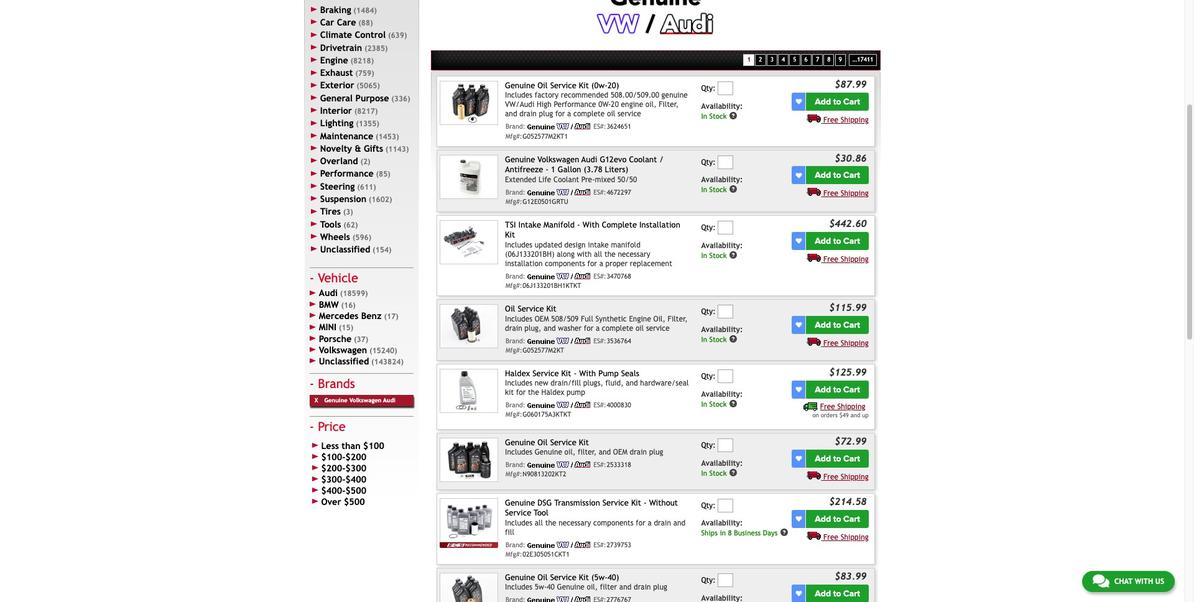 Task type: vqa. For each thing, say whether or not it's contained in the screenshot.
Over 2 million parts
no



Task type: describe. For each thing, give the bounding box(es) containing it.
qty: for $72.99
[[701, 441, 716, 450]]

1 vertical spatial with
[[1135, 577, 1154, 586]]

add to cart button for $83.99
[[807, 585, 869, 602]]

a inside tsi intake manifold - with complete installation kit includes updated design intake manifold (06j133201bh) along with all the necessary installation components for a proper replacement
[[600, 259, 603, 268]]

vw/audi
[[505, 100, 535, 109]]

genuine up 5w- at the left
[[505, 573, 535, 582]]

volkswagen inside genuine volkswagen audi g12evo coolant / antifreeze - 1 gallon (3.78 liters) extended life coolant pre-mixed 50/50
[[538, 155, 579, 164]]

tsi
[[505, 220, 516, 230]]

es#: for $442.60
[[594, 272, 606, 280]]

braking (1484) car care (88) climate control (639) drivetrain (2385) engine (8218) exhaust (759) exterior (5065) general purpose (336) interior (8217) lighting (1355) maintenance (1453) novelty & gifts (1143) overland (2) performance (85) steering (611) suspension (1602) tires (3) tools (62) wheels (596) unclassified (154)
[[320, 4, 411, 255]]

6 link
[[801, 54, 812, 66]]

free for $30.86
[[824, 189, 839, 198]]

updated
[[535, 241, 562, 249]]

add for $115.99
[[815, 320, 831, 330]]

tires
[[320, 206, 341, 217]]

brand: for $72.99
[[506, 461, 526, 469]]

- inside tsi intake manifold - with complete installation kit includes updated design intake manifold (06j133201bh) along with all the necessary installation components for a proper replacement
[[577, 220, 580, 230]]

haldex service kit - with pump seals includes new drain/fill plugs, fluid, and hardware/seal kit for the haldex pump
[[505, 369, 689, 397]]

(639)
[[388, 31, 407, 40]]

add to cart for $30.86
[[815, 170, 861, 181]]

shipping for $214.58
[[841, 533, 869, 542]]

design
[[565, 241, 586, 249]]

$72.99
[[835, 436, 867, 447]]

factory
[[535, 91, 559, 100]]

add to cart for $442.60
[[815, 236, 861, 246]]

and inside the free shipping on orders $49 and up
[[851, 412, 861, 418]]

add to cart button for $30.86
[[807, 166, 869, 184]]

service inside "genuine oil service kit includes genuine oil, filter, and oem drain plug"
[[550, 438, 577, 447]]

full
[[581, 315, 594, 323]]

and inside genuine oil service kit (0w-20) includes factory recommended 508.00/509.00 genuine vw/audi high performance 0w-20 engine oil, filter, and drain plug for a complete oil service
[[505, 110, 517, 119]]

oil, inside genuine oil service kit (5w-40) includes 5w-40 genuine oil, filter and drain plug
[[587, 583, 598, 592]]

kit inside tsi intake manifold - with complete installation kit includes updated design intake manifold (06j133201bh) along with all the necessary installation components for a proper replacement
[[505, 230, 515, 240]]

for inside genuine dsg transmission service kit - without service tool includes all the necessary components for a drain and fill
[[636, 519, 646, 527]]

and inside genuine oil service kit (5w-40) includes 5w-40 genuine oil, filter and drain plug
[[620, 583, 632, 592]]

genuine oil service kit link
[[505, 438, 589, 447]]

40
[[547, 583, 555, 592]]

to for $30.86
[[834, 170, 842, 181]]

engine inside oil service kit includes oem 508/509 full synthetic engine oil, filter, drain plug, and washer for a complete oil service
[[629, 315, 651, 323]]

availability: in stock for $87.99
[[701, 102, 743, 120]]

chat with us
[[1115, 577, 1165, 586]]

- inside genuine volkswagen audi g12evo coolant / antifreeze - 1 gallon (3.78 liters) extended life coolant pre-mixed 50/50
[[546, 165, 549, 174]]

drain inside oil service kit includes oem 508/509 full synthetic engine oil, filter, drain plug, and washer for a complete oil service
[[505, 324, 522, 333]]

a inside genuine oil service kit (0w-20) includes factory recommended 508.00/509.00 genuine vw/audi high performance 0w-20 engine oil, filter, and drain plug for a complete oil service
[[567, 110, 571, 119]]

g052577m2kt1
[[523, 132, 568, 140]]

plug inside genuine oil service kit (5w-40) includes 5w-40 genuine oil, filter and drain plug
[[653, 583, 668, 592]]

components inside tsi intake manifold - with complete installation kit includes updated design intake manifold (06j133201bh) along with all the necessary installation components for a proper replacement
[[545, 259, 585, 268]]

genuine down the "genuine oil service kit" link
[[535, 448, 562, 457]]

x
[[315, 397, 318, 404]]

genuine down g060175a3ktkt
[[505, 438, 535, 447]]

free shipping for $115.99
[[824, 339, 869, 348]]

includes inside oil service kit includes oem 508/509 full synthetic engine oil, filter, drain plug, and washer for a complete oil service
[[505, 315, 533, 323]]

tools
[[320, 219, 341, 229]]

(06j133201bh)
[[505, 250, 555, 259]]

(2385)
[[365, 44, 388, 53]]

to for $125.99
[[834, 384, 842, 395]]

free shipping image for $214.58
[[807, 531, 822, 540]]

add to cart for $83.99
[[815, 588, 861, 599]]

g12e0501grtu
[[523, 198, 569, 205]]

genuine oil service kit (5w-40) link
[[505, 573, 619, 582]]

genuine dsg transmission service kit - without service tool includes all the necessary components for a drain and fill
[[505, 498, 686, 537]]

service down 2533318
[[603, 498, 629, 508]]

5 link
[[790, 54, 800, 66]]

vehicle
[[318, 271, 358, 285]]

and inside genuine dsg transmission service kit - without service tool includes all the necessary components for a drain and fill
[[674, 519, 686, 527]]

replacement
[[630, 259, 673, 268]]

availability: ships in 8 business days
[[701, 519, 778, 538]]

availability: for $115.99
[[701, 325, 743, 334]]

$300
[[346, 463, 367, 474]]

genuine volkswagen audi g12evo coolant / antifreeze - 1 gallon (3.78 liters) link
[[505, 155, 664, 174]]

interior
[[320, 105, 352, 116]]

oil,
[[654, 315, 666, 323]]

manifold
[[544, 220, 575, 230]]

question sign image for $30.86
[[729, 185, 738, 194]]

add to wish list image for $72.99
[[796, 456, 802, 462]]

question sign image for $87.99
[[729, 111, 738, 120]]

extended
[[505, 175, 537, 184]]

add to cart button for $214.58
[[807, 510, 869, 528]]

2 genuine volkswagen audi - corporate logo image from the top
[[528, 189, 591, 195]]

es#: 3470768 mfg#: 06j133201bh1ktkt
[[506, 272, 632, 289]]

qty: for $214.58
[[701, 502, 716, 510]]

oil for $87.99
[[538, 81, 548, 90]]

seals
[[621, 369, 640, 378]]

the inside tsi intake manifold - with complete installation kit includes updated design intake manifold (06j133201bh) along with all the necessary installation components for a proper replacement
[[605, 250, 616, 259]]

shipping for $72.99
[[841, 473, 869, 481]]

engine inside braking (1484) car care (88) climate control (639) drivetrain (2385) engine (8218) exhaust (759) exterior (5065) general purpose (336) interior (8217) lighting (1355) maintenance (1453) novelty & gifts (1143) overland (2) performance (85) steering (611) suspension (1602) tires (3) tools (62) wheels (596) unclassified (154)
[[320, 55, 348, 65]]

(1484)
[[354, 6, 377, 15]]

genuine volkswagen audi - corporate logo image for $214.58
[[528, 542, 591, 548]]

question sign image for $214.58
[[780, 529, 789, 537]]

8 link
[[824, 54, 835, 66]]

(1355)
[[356, 120, 379, 128]]

add for $87.99
[[815, 96, 831, 107]]

business
[[734, 529, 761, 538]]

plug inside "genuine oil service kit includes genuine oil, filter, and oem drain plug"
[[649, 448, 664, 457]]

(37)
[[354, 335, 369, 344]]

es#: for $72.99
[[594, 461, 606, 469]]

0w-
[[599, 100, 611, 109]]

add to wish list image for $83.99
[[796, 591, 802, 597]]

filter, inside oil service kit includes oem 508/509 full synthetic engine oil, filter, drain plug, and washer for a complete oil service
[[668, 315, 688, 323]]

genuine inside brands x genuine volkswagen audi
[[324, 397, 348, 404]]

all inside tsi intake manifold - with complete installation kit includes updated design intake manifold (06j133201bh) along with all the necessary installation components for a proper replacement
[[594, 250, 602, 259]]

qty: for $30.86
[[701, 158, 716, 167]]

price
[[318, 420, 346, 434]]

1 inside 'link'
[[748, 56, 751, 63]]

genuine volkswagen audi - corporate logo image for $83.99
[[528, 597, 591, 602]]

es#: 2739753 mfg#: 02e305051ckt1
[[506, 541, 632, 558]]

drain inside genuine oil service kit (5w-40) includes 5w-40 genuine oil, filter and drain plug
[[634, 583, 651, 592]]

free inside the free shipping on orders $49 and up
[[820, 402, 835, 411]]

steering
[[320, 181, 355, 191]]

cart for $115.99
[[844, 320, 861, 330]]

oem inside oil service kit includes oem 508/509 full synthetic engine oil, filter, drain plug, and washer for a complete oil service
[[535, 315, 549, 323]]

fluid,
[[606, 379, 624, 388]]

oil service kit includes oem 508/509 full synthetic engine oil, filter, drain plug, and washer for a complete oil service
[[505, 304, 688, 333]]

genuine volkswagen audi - corporate logo image for $115.99
[[528, 338, 591, 344]]

life
[[539, 175, 551, 184]]

es#4672297 - g12e0501grtu - genuine volkswagen audi g12evo coolant / antifreeze - 1 gallon (3.78 liters) - extended life coolant pre-mixed 50/50 - genuine volkswagen audi - audi volkswagen image
[[440, 155, 498, 199]]

/
[[660, 155, 664, 164]]

1 horizontal spatial haldex
[[542, 388, 565, 397]]

availability: for $442.60
[[701, 241, 743, 250]]

2739753
[[607, 541, 632, 549]]

service inside genuine oil service kit (0w-20) includes factory recommended 508.00/509.00 genuine vw/audi high performance 0w-20 engine oil, filter, and drain plug for a complete oil service
[[550, 81, 577, 90]]

es#: 2533318 mfg#: n90813202kt2
[[506, 461, 632, 478]]

drain inside "genuine oil service kit includes genuine oil, filter, and oem drain plug"
[[630, 448, 647, 457]]

bmw
[[319, 299, 339, 310]]

oil service kit link
[[505, 304, 557, 314]]

performance inside genuine oil service kit (0w-20) includes factory recommended 508.00/509.00 genuine vw/audi high performance 0w-20 engine oil, filter, and drain plug for a complete oil service
[[554, 100, 596, 109]]

stock for $115.99
[[710, 335, 727, 344]]

service up fill
[[505, 509, 532, 518]]

(17)
[[384, 312, 399, 321]]

9
[[839, 56, 842, 63]]

less than $100 $100-$200 $200-$300 $300-$400 $400-$500 over $500
[[321, 441, 384, 507]]

drain inside genuine oil service kit (0w-20) includes factory recommended 508.00/509.00 genuine vw/audi high performance 0w-20 engine oil, filter, and drain plug for a complete oil service
[[520, 110, 537, 119]]

es#: for $87.99
[[594, 123, 606, 130]]

audi inside vehicle audi (18599) bmw (16) mercedes benz (17) mini (15) porsche (37) volkswagen (15240) unclassified (143824)
[[319, 288, 338, 298]]

es#3470768 - 06j133201bh1ktkt -  tsi intake manifold - with complete installation kit - includes updated design intake manifold (06j133201bh) along with all the necessary installation components for a proper replacement - genuine volkswagen audi - audi volkswagen image
[[440, 220, 498, 264]]

pre-
[[582, 175, 595, 184]]

complete inside genuine oil service kit (0w-20) includes factory recommended 508.00/509.00 genuine vw/audi high performance 0w-20 engine oil, filter, and drain plug for a complete oil service
[[574, 110, 605, 119]]

add to cart for $125.99
[[815, 384, 861, 395]]

over
[[321, 497, 341, 507]]

than
[[342, 441, 361, 451]]

and inside oil service kit includes oem 508/509 full synthetic engine oil, filter, drain plug, and washer for a complete oil service
[[544, 324, 556, 333]]

3 link
[[767, 54, 778, 66]]

audi inside brands x genuine volkswagen audi
[[383, 397, 396, 404]]

brands x genuine volkswagen audi
[[315, 377, 396, 404]]

kit inside genuine oil service kit (0w-20) includes factory recommended 508.00/509.00 genuine vw/audi high performance 0w-20 engine oil, filter, and drain plug for a complete oil service
[[579, 81, 589, 90]]

genuine inside genuine oil service kit (0w-20) includes factory recommended 508.00/509.00 genuine vw/audi high performance 0w-20 engine oil, filter, and drain plug for a complete oil service
[[505, 81, 535, 90]]

0 vertical spatial $500
[[346, 486, 367, 496]]

service inside genuine oil service kit (5w-40) includes 5w-40 genuine oil, filter and drain plug
[[550, 573, 577, 582]]

suspension
[[320, 194, 367, 204]]

includes inside tsi intake manifold - with complete installation kit includes updated design intake manifold (06j133201bh) along with all the necessary installation components for a proper replacement
[[505, 241, 533, 249]]

free shipping image for $125.99
[[804, 403, 818, 412]]

- inside haldex service kit - with pump seals includes new drain/fill plugs, fluid, and hardware/seal kit for the haldex pump
[[574, 369, 577, 378]]

with for $442.60
[[583, 220, 600, 230]]

es#: for $125.99
[[594, 402, 606, 409]]

oil for $72.99
[[538, 438, 548, 447]]

filter,
[[578, 448, 597, 457]]

comments image
[[1093, 574, 1110, 589]]

service inside oil service kit includes oem 508/509 full synthetic engine oil, filter, drain plug, and washer for a complete oil service
[[646, 324, 670, 333]]

oem inside "genuine oil service kit includes genuine oil, filter, and oem drain plug"
[[613, 448, 628, 457]]

in for $115.99
[[701, 335, 707, 344]]

es#2533318 - n90813202kt2 - genuine oil service kit - includes genuine oil, filter, and oem drain plug - genuine volkswagen audi - audi volkswagen image
[[440, 438, 498, 482]]

2 brand: from the top
[[506, 188, 526, 196]]

kit
[[505, 388, 514, 397]]

lighting
[[320, 118, 354, 128]]

chat with us link
[[1083, 571, 1175, 592]]

free shipping image for $72.99
[[807, 471, 822, 479]]

audi inside genuine volkswagen audi g12evo coolant / antifreeze - 1 gallon (3.78 liters) extended life coolant pre-mixed 50/50
[[582, 155, 598, 164]]

4
[[782, 56, 785, 63]]

stock for $125.99
[[710, 400, 727, 408]]

add to cart for $115.99
[[815, 320, 861, 330]]

free for $72.99
[[824, 473, 839, 481]]

to for $83.99
[[834, 588, 842, 599]]

508.00/509.00
[[611, 91, 660, 100]]

…17411 link
[[849, 54, 878, 66]]

1 inside genuine volkswagen audi g12evo coolant / antifreeze - 1 gallon (3.78 liters) extended life coolant pre-mixed 50/50
[[551, 165, 556, 174]]

add to cart for $72.99
[[815, 453, 861, 464]]

genuine down genuine oil service kit (5w-40) link
[[557, 583, 585, 592]]

availability: in stock for $125.99
[[701, 390, 743, 408]]

add to wish list image for $442.60
[[796, 238, 802, 244]]

8 inside "link"
[[828, 56, 831, 63]]

manifold
[[611, 241, 641, 249]]

cart for $30.86
[[844, 170, 861, 181]]

complete inside oil service kit includes oem 508/509 full synthetic engine oil, filter, drain plug, and washer for a complete oil service
[[602, 324, 634, 333]]

performance inside braking (1484) car care (88) climate control (639) drivetrain (2385) engine (8218) exhaust (759) exterior (5065) general purpose (336) interior (8217) lighting (1355) maintenance (1453) novelty & gifts (1143) overland (2) performance (85) steering (611) suspension (1602) tires (3) tools (62) wheels (596) unclassified (154)
[[320, 168, 374, 179]]

liters)
[[605, 165, 629, 174]]

availability: for $214.58
[[701, 519, 743, 528]]

genuine oil service kit (5w-40) includes 5w-40 genuine oil, filter and drain plug
[[505, 573, 668, 592]]

free shipping for $214.58
[[824, 533, 869, 542]]

hardware/seal
[[640, 379, 689, 388]]

8 inside availability: ships in 8 business days
[[728, 529, 732, 538]]

$115.99
[[829, 302, 867, 313]]

maintenance
[[320, 130, 373, 141]]

$442.60
[[829, 218, 867, 229]]

add to wish list image for $87.99
[[796, 98, 802, 105]]

cart for $87.99
[[844, 96, 861, 107]]

shipping for $442.60
[[841, 255, 869, 264]]

cart for $83.99
[[844, 588, 861, 599]]

free shipping for $87.99
[[824, 116, 869, 124]]

brand: for $214.58
[[506, 541, 526, 549]]

add to cart button for $87.99
[[807, 93, 869, 111]]

availability: for $72.99
[[701, 459, 743, 468]]

(15)
[[339, 324, 354, 332]]

kit inside oil service kit includes oem 508/509 full synthetic engine oil, filter, drain plug, and washer for a complete oil service
[[547, 304, 557, 314]]

add to wish list image for $125.99
[[796, 386, 802, 393]]

shipping inside the free shipping on orders $49 and up
[[838, 402, 866, 411]]

in for $442.60
[[701, 251, 707, 260]]

includes inside genuine oil service kit (5w-40) includes 5w-40 genuine oil, filter and drain plug
[[505, 583, 533, 592]]

availability: in stock for $115.99
[[701, 325, 743, 344]]

installation
[[505, 259, 543, 268]]

brands
[[318, 377, 355, 391]]

qty: for $125.99
[[701, 372, 716, 381]]

2533318
[[607, 461, 632, 469]]

in
[[720, 529, 726, 538]]

the inside genuine dsg transmission service kit - without service tool includes all the necessary components for a drain and fill
[[545, 519, 557, 527]]

in for $72.99
[[701, 469, 707, 477]]

qty: for $87.99
[[701, 84, 716, 93]]

40)
[[608, 573, 619, 582]]

7 link
[[813, 54, 823, 66]]

genuine
[[662, 91, 688, 100]]

availability: for $30.86
[[701, 176, 743, 184]]

control
[[355, 29, 386, 40]]



Task type: locate. For each thing, give the bounding box(es) containing it.
service inside oil service kit includes oem 508/509 full synthetic engine oil, filter, drain plug, and washer for a complete oil service
[[518, 304, 544, 314]]

(1453)
[[376, 132, 399, 141]]

unclassified inside braking (1484) car care (88) climate control (639) drivetrain (2385) engine (8218) exhaust (759) exterior (5065) general purpose (336) interior (8217) lighting (1355) maintenance (1453) novelty & gifts (1143) overland (2) performance (85) steering (611) suspension (1602) tires (3) tools (62) wheels (596) unclassified (154)
[[320, 244, 370, 255]]

general
[[320, 93, 353, 103]]

(15240)
[[370, 346, 397, 355]]

0 vertical spatial 8
[[828, 56, 831, 63]]

genuine up antifreeze
[[505, 155, 535, 164]]

4 genuine volkswagen audi - corporate logo image from the top
[[528, 338, 591, 344]]

qty:
[[701, 84, 716, 93], [701, 158, 716, 167], [701, 223, 716, 232], [701, 308, 716, 316], [701, 372, 716, 381], [701, 441, 716, 450], [701, 502, 716, 510], [701, 576, 716, 585]]

and inside "genuine oil service kit includes genuine oil, filter, and oem drain plug"
[[599, 448, 611, 457]]

oil inside genuine oil service kit (5w-40) includes 5w-40 genuine oil, filter and drain plug
[[538, 573, 548, 582]]

es#3536764 - g052577m2kt - oil service kit - includes oem 508/509 full synthetic engine oil, filter, drain plug, and washer for a complete oil service - genuine volkswagen audi - audi image
[[440, 304, 498, 348]]

with inside tsi intake manifold - with complete installation kit includes updated design intake manifold (06j133201bh) along with all the necessary installation components for a proper replacement
[[583, 220, 600, 230]]

question sign image for $72.99
[[729, 468, 738, 477]]

2 add to wish list image from the top
[[796, 386, 802, 393]]

oil inside genuine oil service kit (0w-20) includes factory recommended 508.00/509.00 genuine vw/audi high performance 0w-20 engine oil, filter, and drain plug for a complete oil service
[[538, 81, 548, 90]]

1 horizontal spatial oil
[[636, 324, 644, 333]]

add to cart for $214.58
[[815, 514, 861, 524]]

oil right 'es#3536764 - g052577m2kt - oil service kit - includes oem 508/509 full synthetic engine oil, filter, drain plug, and washer for a complete oil service - genuine volkswagen audi - audi' image
[[505, 304, 515, 314]]

8 genuine volkswagen audi - corporate logo image from the top
[[528, 597, 591, 602]]

es#: for $115.99
[[594, 337, 606, 344]]

service inside genuine oil service kit (0w-20) includes factory recommended 508.00/509.00 genuine vw/audi high performance 0w-20 engine oil, filter, and drain plug for a complete oil service
[[618, 110, 641, 119]]

$200-$300 link
[[310, 463, 414, 474]]

shipping for $87.99
[[841, 116, 869, 124]]

…17411
[[853, 56, 874, 63]]

free shipping image
[[807, 188, 822, 196], [807, 253, 822, 262], [807, 337, 822, 346], [807, 531, 822, 540]]

3 brand: from the top
[[506, 272, 526, 280]]

1 vertical spatial filter,
[[668, 315, 688, 323]]

with inside tsi intake manifold - with complete installation kit includes updated design intake manifold (06j133201bh) along with all the necessary installation components for a proper replacement
[[577, 250, 592, 259]]

2 add to cart from the top
[[815, 170, 861, 181]]

2
[[759, 56, 763, 63]]

2 includes from the top
[[505, 241, 533, 249]]

1 horizontal spatial performance
[[554, 100, 596, 109]]

and right filter,
[[599, 448, 611, 457]]

0 vertical spatial plug
[[539, 110, 553, 119]]

proper
[[606, 259, 628, 268]]

audi up bmw
[[319, 288, 338, 298]]

mfg#: inside es#: 2533318 mfg#: n90813202kt2
[[506, 471, 522, 478]]

0 horizontal spatial all
[[535, 519, 543, 527]]

porsche
[[319, 333, 352, 344]]

pump
[[567, 388, 585, 397]]

3 cart from the top
[[844, 236, 861, 246]]

7
[[816, 56, 820, 63]]

a down without
[[648, 519, 652, 527]]

with left us
[[1135, 577, 1154, 586]]

1 horizontal spatial service
[[646, 324, 670, 333]]

4 to from the top
[[834, 320, 842, 330]]

4 free shipping from the top
[[824, 339, 869, 348]]

0 vertical spatial audi
[[582, 155, 598, 164]]

includes inside "genuine oil service kit includes genuine oil, filter, and oem drain plug"
[[505, 448, 533, 457]]

$400-
[[321, 486, 346, 496]]

oil inside "genuine oil service kit includes genuine oil, filter, and oem drain plug"
[[538, 438, 548, 447]]

shipping for $115.99
[[841, 339, 869, 348]]

es#:
[[594, 123, 606, 130], [594, 188, 606, 196], [594, 272, 606, 280], [594, 337, 606, 344], [594, 402, 606, 409], [594, 461, 606, 469], [594, 541, 606, 549]]

filter,
[[659, 100, 679, 109], [668, 315, 688, 323]]

availability: for $125.99
[[701, 390, 743, 399]]

2 vertical spatial free shipping image
[[807, 471, 822, 479]]

kit inside genuine oil service kit (5w-40) includes 5w-40 genuine oil, filter and drain plug
[[579, 573, 589, 582]]

for
[[556, 110, 565, 119], [588, 259, 597, 268], [584, 324, 594, 333], [516, 388, 526, 397], [636, 519, 646, 527]]

shipping up the $125.99 in the right of the page
[[841, 339, 869, 348]]

2 availability: from the top
[[701, 176, 743, 184]]

mini
[[319, 322, 337, 332]]

7 includes from the top
[[505, 583, 533, 592]]

1 horizontal spatial audi
[[383, 397, 396, 404]]

508/509
[[551, 315, 579, 323]]

(1602)
[[369, 195, 392, 204]]

0 vertical spatial unclassified
[[320, 244, 370, 255]]

1 vertical spatial necessary
[[559, 519, 591, 527]]

5 brand: from the top
[[506, 402, 526, 409]]

1 vertical spatial audi
[[319, 288, 338, 298]]

$214.58
[[829, 496, 867, 507]]

2 free shipping from the top
[[824, 189, 869, 198]]

es#: 3624651 mfg#: g052577m2kt1
[[506, 123, 632, 140]]

0 horizontal spatial oem
[[535, 315, 549, 323]]

7 es#: from the top
[[594, 541, 606, 549]]

to down $30.86
[[834, 170, 842, 181]]

2 vertical spatial question sign image
[[780, 529, 789, 537]]

1 vertical spatial complete
[[602, 324, 634, 333]]

20
[[611, 100, 619, 109]]

1 horizontal spatial engine
[[629, 315, 651, 323]]

4 includes from the top
[[505, 379, 533, 388]]

6 stock from the top
[[710, 469, 727, 477]]

0 vertical spatial with
[[583, 220, 600, 230]]

genuine volkswagen audi - corporate logo image for $87.99
[[528, 123, 591, 130]]

3 to from the top
[[834, 236, 842, 246]]

3 question sign image from the top
[[729, 335, 738, 343]]

the inside haldex service kit - with pump seals includes new drain/fill plugs, fluid, and hardware/seal kit for the haldex pump
[[528, 388, 539, 397]]

1 es#: from the top
[[594, 123, 606, 130]]

add for $125.99
[[815, 384, 831, 395]]

1 vertical spatial unclassified
[[319, 356, 369, 367]]

2 horizontal spatial the
[[605, 250, 616, 259]]

availability: in stock for $30.86
[[701, 176, 743, 194]]

mfg#: for $115.99
[[506, 346, 522, 354]]

a inside genuine dsg transmission service kit - without service tool includes all the necessary components for a drain and fill
[[648, 519, 652, 527]]

free shipping image for $30.86
[[807, 188, 822, 196]]

cart for $125.99
[[844, 384, 861, 395]]

free shipping image up on
[[804, 403, 818, 412]]

free shipping for $30.86
[[824, 189, 869, 198]]

less than $100 link
[[310, 441, 414, 452]]

mfg#: down extended
[[506, 198, 522, 205]]

1 mfg#: from the top
[[506, 132, 522, 140]]

0 vertical spatial 1
[[748, 56, 751, 63]]

availability: in stock for $442.60
[[701, 241, 743, 260]]

1 vertical spatial coolant
[[554, 175, 579, 184]]

brand: down extended
[[506, 188, 526, 196]]

6 genuine volkswagen audi - corporate logo image from the top
[[528, 462, 591, 468]]

qty: for $115.99
[[701, 308, 716, 316]]

mfg#: inside es#: 3536764 mfg#: g052577m2kt
[[506, 346, 522, 354]]

plug inside genuine oil service kit (0w-20) includes factory recommended 508.00/509.00 genuine vw/audi high performance 0w-20 engine oil, filter, and drain plug for a complete oil service
[[539, 110, 553, 119]]

0 vertical spatial complete
[[574, 110, 605, 119]]

includes up vw/audi
[[505, 91, 533, 100]]

genuine volkswagen audi - corporate logo image up g12e0501grtu
[[528, 189, 591, 195]]

for down full
[[584, 324, 594, 333]]

1 horizontal spatial necessary
[[618, 250, 651, 259]]

7 genuine volkswagen audi - corporate logo image from the top
[[528, 542, 591, 548]]

(336)
[[392, 94, 411, 103]]

add to cart button down the $115.99
[[807, 316, 869, 334]]

7 add to cart button from the top
[[807, 510, 869, 528]]

brand: down fill
[[506, 541, 526, 549]]

8 right in
[[728, 529, 732, 538]]

$100
[[363, 441, 384, 451]]

4000830
[[607, 402, 632, 409]]

2 vertical spatial plug
[[653, 583, 668, 592]]

8 add from the top
[[815, 588, 831, 599]]

3 add to wish list image from the top
[[796, 238, 802, 244]]

components up 2739753
[[594, 519, 634, 527]]

5 cart from the top
[[844, 384, 861, 395]]

2 vertical spatial volkswagen
[[350, 397, 382, 404]]

es#2739753 - 02e305051ckt1 - genuine dsg transmission service kit - without service tool - includes all the necessary components for a drain and fill - genuine volkswagen audi - audi volkswagen image
[[440, 498, 498, 542]]

2 add to cart button from the top
[[807, 166, 869, 184]]

mfg#: for $442.60
[[506, 282, 522, 289]]

7 mfg#: from the top
[[506, 550, 522, 558]]

add to cart down $87.99
[[815, 96, 861, 107]]

question sign image
[[729, 111, 738, 120], [729, 399, 738, 408], [780, 529, 789, 537]]

drain left plug,
[[505, 324, 522, 333]]

qty: for $442.60
[[701, 223, 716, 232]]

3 availability: in stock from the top
[[701, 241, 743, 260]]

cart for $442.60
[[844, 236, 861, 246]]

7 availability: from the top
[[701, 519, 743, 528]]

free shipping for $442.60
[[824, 255, 869, 264]]

(759)
[[355, 69, 374, 78]]

5 add to wish list image from the top
[[796, 516, 802, 522]]

gifts
[[364, 143, 383, 154]]

4 mfg#: from the top
[[506, 346, 522, 354]]

4 free shipping image from the top
[[807, 531, 822, 540]]

kit inside haldex service kit - with pump seals includes new drain/fill plugs, fluid, and hardware/seal kit for the haldex pump
[[561, 369, 571, 378]]

1 horizontal spatial components
[[594, 519, 634, 527]]

1 free shipping from the top
[[824, 116, 869, 124]]

cart for $72.99
[[844, 453, 861, 464]]

performance down recommended
[[554, 100, 596, 109]]

drain down without
[[654, 519, 671, 527]]

1 vertical spatial components
[[594, 519, 634, 527]]

3470768
[[607, 272, 632, 280]]

add to wish list image
[[796, 98, 802, 105], [796, 172, 802, 179], [796, 238, 802, 244], [796, 456, 802, 462], [796, 516, 802, 522], [796, 591, 802, 597]]

add to wish list image
[[796, 322, 802, 328], [796, 386, 802, 393]]

1 stock from the top
[[710, 112, 727, 120]]

4 stock from the top
[[710, 335, 727, 344]]

1 horizontal spatial coolant
[[629, 155, 657, 164]]

1 add to cart from the top
[[815, 96, 861, 107]]

5 to from the top
[[834, 384, 842, 395]]

mfg#: inside es#: 2739753 mfg#: 02e305051ckt1
[[506, 550, 522, 558]]

shipping up the $214.58
[[841, 473, 869, 481]]

all down the tool
[[535, 519, 543, 527]]

to for $214.58
[[834, 514, 842, 524]]

add to cart button for $125.99
[[807, 380, 869, 399]]

&
[[355, 143, 361, 154]]

the down new
[[528, 388, 539, 397]]

es#: inside es#: 3624651 mfg#: g052577m2kt1
[[594, 123, 606, 130]]

6 qty: from the top
[[701, 441, 716, 450]]

for inside genuine oil service kit (0w-20) includes factory recommended 508.00/509.00 genuine vw/audi high performance 0w-20 engine oil, filter, and drain plug for a complete oil service
[[556, 110, 565, 119]]

filter, right oil, at the right bottom of the page
[[668, 315, 688, 323]]

1 vertical spatial free shipping image
[[804, 403, 818, 412]]

- left without
[[644, 498, 647, 508]]

with inside haldex service kit - with pump seals includes new drain/fill plugs, fluid, and hardware/seal kit for the haldex pump
[[579, 369, 596, 378]]

$300-
[[321, 474, 346, 485]]

to for $115.99
[[834, 320, 842, 330]]

mfg#: left n90813202kt2
[[506, 471, 522, 478]]

for right "kit"
[[516, 388, 526, 397]]

6 cart from the top
[[844, 453, 861, 464]]

-
[[546, 165, 549, 174], [577, 220, 580, 230], [574, 369, 577, 378], [644, 498, 647, 508]]

5 in from the top
[[701, 400, 707, 408]]

1 genuine volkswagen audi - corporate logo image from the top
[[528, 123, 591, 130]]

question sign image for $442.60
[[729, 250, 738, 259]]

1 vertical spatial haldex
[[542, 388, 565, 397]]

a down synthetic
[[596, 324, 600, 333]]

free for $214.58
[[824, 533, 839, 542]]

1 vertical spatial 1
[[551, 165, 556, 174]]

qty: for $83.99
[[701, 576, 716, 585]]

mfg#: inside 'es#: 3470768 mfg#: 06j133201bh1ktkt'
[[506, 282, 522, 289]]

- right manifold
[[577, 220, 580, 230]]

add to cart button for $442.60
[[807, 232, 869, 250]]

brand: for $125.99
[[506, 402, 526, 409]]

- inside genuine dsg transmission service kit - without service tool includes all the necessary components for a drain and fill
[[644, 498, 647, 508]]

1 includes from the top
[[505, 91, 533, 100]]

with up intake
[[583, 220, 600, 230]]

1 vertical spatial with
[[579, 369, 596, 378]]

includes inside genuine oil service kit (0w-20) includes factory recommended 508.00/509.00 genuine vw/audi high performance 0w-20 engine oil, filter, and drain plug for a complete oil service
[[505, 91, 533, 100]]

2 vertical spatial audi
[[383, 397, 396, 404]]

question sign image
[[729, 185, 738, 194], [729, 250, 738, 259], [729, 335, 738, 343], [729, 468, 738, 477]]

brand:
[[506, 123, 526, 130], [506, 188, 526, 196], [506, 272, 526, 280], [506, 337, 526, 344], [506, 402, 526, 409], [506, 461, 526, 469], [506, 541, 526, 549]]

mfg#: inside es#: 4000830 mfg#: g060175a3ktkt
[[506, 411, 522, 418]]

2 add from the top
[[815, 170, 831, 181]]

stock for $442.60
[[710, 251, 727, 260]]

0 horizontal spatial 8
[[728, 529, 732, 538]]

cart for $214.58
[[844, 514, 861, 524]]

mfg#: for $87.99
[[506, 132, 522, 140]]

5 free shipping from the top
[[824, 473, 869, 481]]

6 free shipping from the top
[[824, 533, 869, 542]]

1 horizontal spatial all
[[594, 250, 602, 259]]

1 vertical spatial oil,
[[565, 448, 576, 457]]

0 vertical spatial oil
[[607, 110, 616, 119]]

coolant left /
[[629, 155, 657, 164]]

drain inside genuine dsg transmission service kit - without service tool includes all the necessary components for a drain and fill
[[654, 519, 671, 527]]

for inside haldex service kit - with pump seals includes new drain/fill plugs, fluid, and hardware/seal kit for the haldex pump
[[516, 388, 526, 397]]

3 genuine volkswagen audi - corporate logo image from the top
[[528, 273, 591, 279]]

service inside haldex service kit - with pump seals includes new drain/fill plugs, fluid, and hardware/seal kit for the haldex pump
[[533, 369, 559, 378]]

0 horizontal spatial 1
[[551, 165, 556, 174]]

service up factory
[[550, 81, 577, 90]]

0 horizontal spatial haldex
[[505, 369, 530, 378]]

0 vertical spatial coolant
[[629, 155, 657, 164]]

0 horizontal spatial oil
[[607, 110, 616, 119]]

and inside haldex service kit - with pump seals includes new drain/fill plugs, fluid, and hardware/seal kit for the haldex pump
[[626, 379, 638, 388]]

stock for $87.99
[[710, 112, 727, 120]]

in for $87.99
[[701, 112, 707, 120]]

free shipping image for $115.99
[[807, 337, 822, 346]]

7 add to cart from the top
[[815, 514, 861, 524]]

7 to from the top
[[834, 514, 842, 524]]

0 vertical spatial volkswagen
[[538, 155, 579, 164]]

the down the tool
[[545, 519, 557, 527]]

question sign image for $125.99
[[729, 399, 738, 408]]

1 add to wish list image from the top
[[796, 322, 802, 328]]

shipping down $87.99
[[841, 116, 869, 124]]

7 cart from the top
[[844, 514, 861, 524]]

with for $125.99
[[579, 369, 596, 378]]

es#4000830 - g060175a3ktkt - haldex service kit - with pump seals - includes new drain/fill plugs, fluid, and hardware/seal kit for the haldex pump - genuine volkswagen audi - audi volkswagen image
[[440, 369, 498, 413]]

None text field
[[718, 305, 734, 319], [718, 499, 734, 513], [718, 574, 734, 587], [718, 305, 734, 319], [718, 499, 734, 513], [718, 574, 734, 587]]

add for $214.58
[[815, 514, 831, 524]]

coolant
[[629, 155, 657, 164], [554, 175, 579, 184]]

drain down vw/audi
[[520, 110, 537, 119]]

to for $442.60
[[834, 236, 842, 246]]

6 brand: from the top
[[506, 461, 526, 469]]

genuine volkswagen audi - corporate logo image for $72.99
[[528, 462, 591, 468]]

question sign image for $115.99
[[729, 335, 738, 343]]

over $500 link
[[310, 497, 414, 508]]

6 add to wish list image from the top
[[796, 591, 802, 597]]

mfg#: inside es#: 3624651 mfg#: g052577m2kt1
[[506, 132, 522, 140]]

genuine dsg transmission service kit - without service tool link
[[505, 498, 678, 518]]

in
[[701, 112, 707, 120], [701, 185, 707, 194], [701, 251, 707, 260], [701, 335, 707, 344], [701, 400, 707, 408], [701, 469, 707, 477]]

genuine volkswagen audi - corporate logo image up g052577m2kt1
[[528, 123, 591, 130]]

1 vertical spatial add to wish list image
[[796, 386, 802, 393]]

es#: left 3536764
[[594, 337, 606, 344]]

1 vertical spatial all
[[535, 519, 543, 527]]

2 free shipping image from the top
[[807, 253, 822, 262]]

includes up "kit"
[[505, 379, 533, 388]]

2 qty: from the top
[[701, 158, 716, 167]]

1 vertical spatial the
[[528, 388, 539, 397]]

add to cart down $30.86
[[815, 170, 861, 181]]

5 genuine volkswagen audi - corporate logo image from the top
[[528, 402, 591, 408]]

5 add to cart button from the top
[[807, 380, 869, 399]]

free shipping image for $87.99
[[807, 114, 822, 122]]

free down $87.99
[[824, 116, 839, 124]]

necessary
[[618, 250, 651, 259], [559, 519, 591, 527]]

free up the $214.58
[[824, 473, 839, 481]]

4 cart from the top
[[844, 320, 861, 330]]

add for $83.99
[[815, 588, 831, 599]]

6 in from the top
[[701, 469, 707, 477]]

1 question sign image from the top
[[729, 185, 738, 194]]

0 vertical spatial question sign image
[[729, 111, 738, 120]]

overland
[[320, 156, 358, 166]]

1 vertical spatial 8
[[728, 529, 732, 538]]

a inside oil service kit includes oem 508/509 full synthetic engine oil, filter, drain plug, and washer for a complete oil service
[[596, 324, 600, 333]]

es#: inside 'es#: 3470768 mfg#: 06j133201bh1ktkt'
[[594, 272, 606, 280]]

1 vertical spatial oem
[[613, 448, 628, 457]]

1 vertical spatial performance
[[320, 168, 374, 179]]

1 vertical spatial service
[[646, 324, 670, 333]]

all inside genuine dsg transmission service kit - without service tool includes all the necessary components for a drain and fill
[[535, 519, 543, 527]]

(5w-
[[592, 573, 608, 582]]

0 horizontal spatial necessary
[[559, 519, 591, 527]]

4 brand: from the top
[[506, 337, 526, 344]]

es#: 3536764 mfg#: g052577m2kt
[[506, 337, 632, 354]]

0 horizontal spatial with
[[577, 250, 592, 259]]

free for $87.99
[[824, 116, 839, 124]]

0 vertical spatial performance
[[554, 100, 596, 109]]

free up orders
[[820, 402, 835, 411]]

free shipping down the $214.58
[[824, 533, 869, 542]]

2 horizontal spatial oil,
[[646, 100, 657, 109]]

cart down '$83.99'
[[844, 588, 861, 599]]

3 mfg#: from the top
[[506, 282, 522, 289]]

the
[[605, 250, 616, 259], [528, 388, 539, 397], [545, 519, 557, 527]]

plug right "filter"
[[653, 583, 668, 592]]

includes inside genuine dsg transmission service kit - without service tool includes all the necessary components for a drain and fill
[[505, 519, 533, 527]]

oil inside oil service kit includes oem 508/509 full synthetic engine oil, filter, drain plug, and washer for a complete oil service
[[636, 324, 644, 333]]

cart down $30.86
[[844, 170, 861, 181]]

add for $30.86
[[815, 170, 831, 181]]

0 vertical spatial add to wish list image
[[796, 322, 802, 328]]

(18599)
[[340, 290, 368, 298]]

mixed
[[595, 175, 615, 184]]

5w-
[[535, 583, 547, 592]]

free up $442.60
[[824, 189, 839, 198]]

6 includes from the top
[[505, 519, 533, 527]]

oil inside genuine oil service kit (0w-20) includes factory recommended 508.00/509.00 genuine vw/audi high performance 0w-20 engine oil, filter, and drain plug for a complete oil service
[[607, 110, 616, 119]]

None text field
[[718, 82, 734, 95], [718, 156, 734, 169], [718, 221, 734, 235], [718, 370, 734, 383], [718, 439, 734, 452], [718, 82, 734, 95], [718, 156, 734, 169], [718, 221, 734, 235], [718, 370, 734, 383], [718, 439, 734, 452]]

(596)
[[353, 233, 372, 242]]

$83.99
[[835, 571, 867, 582]]

free shipping on orders $49 and up
[[813, 402, 869, 418]]

coolant down gallon
[[554, 175, 579, 184]]

5
[[793, 56, 797, 63]]

(88)
[[359, 19, 373, 27]]

engine left oil, at the right bottom of the page
[[629, 315, 651, 323]]

0 horizontal spatial engine
[[320, 55, 348, 65]]

in for $30.86
[[701, 185, 707, 194]]

1 cart from the top
[[844, 96, 861, 107]]

1 vertical spatial question sign image
[[729, 399, 738, 408]]

and down seals
[[626, 379, 638, 388]]

to down the $115.99
[[834, 320, 842, 330]]

$49
[[840, 412, 849, 418]]

add to cart
[[815, 96, 861, 107], [815, 170, 861, 181], [815, 236, 861, 246], [815, 320, 861, 330], [815, 384, 861, 395], [815, 453, 861, 464], [815, 514, 861, 524], [815, 588, 861, 599]]

es#: 4672297 mfg#: g12e0501grtu
[[506, 188, 632, 205]]

kit up 508/509
[[547, 304, 557, 314]]

2 vertical spatial oil,
[[587, 583, 598, 592]]

add to cart button down $87.99
[[807, 93, 869, 111]]

volkswagen down 'brands' at the left
[[350, 397, 382, 404]]

necessary inside tsi intake manifold - with complete installation kit includes updated design intake manifold (06j133201bh) along with all the necessary installation components for a proper replacement
[[618, 250, 651, 259]]

exhaust
[[320, 67, 353, 78]]

1 add to cart button from the top
[[807, 93, 869, 111]]

4672297
[[607, 188, 632, 196]]

stock for $30.86
[[710, 185, 727, 194]]

components
[[545, 259, 585, 268], [594, 519, 634, 527]]

0 horizontal spatial oil,
[[565, 448, 576, 457]]

50/50
[[618, 175, 637, 184]]

1 link
[[744, 54, 755, 66]]

shipping up $49
[[838, 402, 866, 411]]

free shipping for $72.99
[[824, 473, 869, 481]]

for down genuine dsg transmission service kit - without service tool link
[[636, 519, 646, 527]]

3 availability: from the top
[[701, 241, 743, 250]]

1 to from the top
[[834, 96, 842, 107]]

includes inside haldex service kit - with pump seals includes new drain/fill plugs, fluid, and hardware/seal kit for the haldex pump
[[505, 379, 533, 388]]

genuine oil service kit (0w-20) link
[[505, 81, 619, 90]]

ecs tuning recommends this product. image
[[440, 542, 498, 548]]

$30.86
[[835, 152, 867, 164]]

brand: down installation
[[506, 272, 526, 280]]

haldex up "kit"
[[505, 369, 530, 378]]

add to cart down the $214.58
[[815, 514, 861, 524]]

4 availability: from the top
[[701, 325, 743, 334]]

genuine inside genuine volkswagen audi g12evo coolant / antifreeze - 1 gallon (3.78 liters) extended life coolant pre-mixed 50/50
[[505, 155, 535, 164]]

3 free shipping from the top
[[824, 255, 869, 264]]

6 mfg#: from the top
[[506, 471, 522, 478]]

4 add to cart from the top
[[815, 320, 861, 330]]

free shipping image
[[807, 114, 822, 122], [804, 403, 818, 412], [807, 471, 822, 479]]

free shipping image for $442.60
[[807, 253, 822, 262]]

mfg#: down installation
[[506, 282, 522, 289]]

5 availability: in stock from the top
[[701, 390, 743, 408]]

0 vertical spatial all
[[594, 250, 602, 259]]

0 horizontal spatial the
[[528, 388, 539, 397]]

drain up 2533318
[[630, 448, 647, 457]]

unclassified inside vehicle audi (18599) bmw (16) mercedes benz (17) mini (15) porsche (37) volkswagen (15240) unclassified (143824)
[[319, 356, 369, 367]]

0 vertical spatial oil,
[[646, 100, 657, 109]]

braking
[[320, 4, 351, 15]]

2 add to wish list image from the top
[[796, 172, 802, 179]]

1 horizontal spatial 1
[[748, 56, 751, 63]]

0 horizontal spatial performance
[[320, 168, 374, 179]]

add to wish list image for $214.58
[[796, 516, 802, 522]]

3 add to cart from the top
[[815, 236, 861, 246]]

add
[[815, 96, 831, 107], [815, 170, 831, 181], [815, 236, 831, 246], [815, 320, 831, 330], [815, 384, 831, 395], [815, 453, 831, 464], [815, 514, 831, 524], [815, 588, 831, 599]]

shipping for $30.86
[[841, 189, 869, 198]]

1 add to wish list image from the top
[[796, 98, 802, 105]]

1 horizontal spatial oem
[[613, 448, 628, 457]]

components inside genuine dsg transmission service kit - without service tool includes all the necessary components for a drain and fill
[[594, 519, 634, 527]]

mfg#: inside es#: 4672297 mfg#: g12e0501grtu
[[506, 198, 522, 205]]

oil, down the (5w-
[[587, 583, 598, 592]]

2 question sign image from the top
[[729, 250, 738, 259]]

es#: inside es#: 2533318 mfg#: n90813202kt2
[[594, 461, 606, 469]]

4 add from the top
[[815, 320, 831, 330]]

1 add from the top
[[815, 96, 831, 107]]

audi up (3.78
[[582, 155, 598, 164]]

$300-$400 link
[[310, 474, 414, 486]]

0 vertical spatial filter,
[[659, 100, 679, 109]]

cart down the $214.58
[[844, 514, 861, 524]]

2 in from the top
[[701, 185, 707, 194]]

mfg#: for $214.58
[[506, 550, 522, 558]]

audi
[[582, 155, 598, 164], [319, 288, 338, 298], [383, 397, 396, 404]]

volkswagen
[[538, 155, 579, 164], [319, 345, 367, 355], [350, 397, 382, 404]]

high
[[537, 100, 552, 109]]

1 horizontal spatial the
[[545, 519, 557, 527]]

shipping down the $214.58
[[841, 533, 869, 542]]

4 es#: from the top
[[594, 337, 606, 344]]

es#: down mixed
[[594, 188, 606, 196]]

genuine up vw/audi
[[505, 81, 535, 90]]

es#: inside es#: 4672297 mfg#: g12e0501grtu
[[594, 188, 606, 196]]

0 vertical spatial components
[[545, 259, 585, 268]]

1 availability: from the top
[[701, 102, 743, 111]]

in for $125.99
[[701, 400, 707, 408]]

drain right "filter"
[[634, 583, 651, 592]]

1 horizontal spatial with
[[1135, 577, 1154, 586]]

1 vertical spatial oil
[[636, 324, 644, 333]]

0 vertical spatial the
[[605, 250, 616, 259]]

7 qty: from the top
[[701, 502, 716, 510]]

free down $442.60
[[824, 255, 839, 264]]

filter, inside genuine oil service kit (0w-20) includes factory recommended 508.00/509.00 genuine vw/audi high performance 0w-20 engine oil, filter, and drain plug for a complete oil service
[[659, 100, 679, 109]]

4 add to wish list image from the top
[[796, 456, 802, 462]]

0 vertical spatial oem
[[535, 315, 549, 323]]

service up 40
[[550, 573, 577, 582]]

for inside oil service kit includes oem 508/509 full synthetic engine oil, filter, drain plug, and washer for a complete oil service
[[584, 324, 594, 333]]

necessary down transmission
[[559, 519, 591, 527]]

2 vertical spatial the
[[545, 519, 557, 527]]

dsg
[[538, 498, 552, 508]]

genuine volkswagen audi - corporate logo image
[[528, 123, 591, 130], [528, 189, 591, 195], [528, 273, 591, 279], [528, 338, 591, 344], [528, 402, 591, 408], [528, 462, 591, 468], [528, 542, 591, 548], [528, 597, 591, 602]]

haldex down new
[[542, 388, 565, 397]]

oil, inside "genuine oil service kit includes genuine oil, filter, and oem drain plug"
[[565, 448, 576, 457]]

4 add to cart button from the top
[[807, 316, 869, 334]]

5 add from the top
[[815, 384, 831, 395]]

for inside tsi intake manifold - with complete installation kit includes updated design intake manifold (06j133201bh) along with all the necessary installation components for a proper replacement
[[588, 259, 597, 268]]

components down along
[[545, 259, 585, 268]]

1 vertical spatial $500
[[344, 497, 365, 507]]

0 vertical spatial service
[[618, 110, 641, 119]]

1 horizontal spatial 8
[[828, 56, 831, 63]]

3 add to cart button from the top
[[807, 232, 869, 250]]

complete
[[574, 110, 605, 119], [602, 324, 634, 333]]

to for $72.99
[[834, 453, 842, 464]]

add to cart button for $72.99
[[807, 450, 869, 468]]

and left up
[[851, 412, 861, 418]]

1 vertical spatial plug
[[649, 448, 664, 457]]

0 horizontal spatial service
[[618, 110, 641, 119]]

genuine inside genuine dsg transmission service kit - without service tool includes all the necessary components for a drain and fill
[[505, 498, 535, 508]]

mfg#: left g052577m2kt1
[[506, 132, 522, 140]]

3 qty: from the top
[[701, 223, 716, 232]]

6 add to cart button from the top
[[807, 450, 869, 468]]

8
[[828, 56, 831, 63], [728, 529, 732, 538]]

1 vertical spatial volkswagen
[[319, 345, 367, 355]]

oil for $83.99
[[538, 573, 548, 582]]

volkswagen down porsche in the bottom left of the page
[[319, 345, 367, 355]]

kit inside genuine dsg transmission service kit - without service tool includes all the necessary components for a drain and fill
[[631, 498, 641, 508]]

3 free shipping image from the top
[[807, 337, 822, 346]]

oil inside oil service kit includes oem 508/509 full synthetic engine oil, filter, drain plug, and washer for a complete oil service
[[505, 304, 515, 314]]

kit left the (5w-
[[579, 573, 589, 582]]

genuine volkswagen audi - corporate logo image up 06j133201bh1ktkt
[[528, 273, 591, 279]]

20)
[[608, 81, 619, 90]]

5 stock from the top
[[710, 400, 727, 408]]

necessary inside genuine dsg transmission service kit - without service tool includes all the necessary components for a drain and fill
[[559, 519, 591, 527]]

add to cart button for $115.99
[[807, 316, 869, 334]]

to for $87.99
[[834, 96, 842, 107]]

volkswagen inside brands x genuine volkswagen audi
[[350, 397, 382, 404]]

mfg#: for $125.99
[[506, 411, 522, 418]]

1
[[748, 56, 751, 63], [551, 165, 556, 174]]

es#3624651 - g052577m2kt1 - genuine oil service kit (0w-20) - includes factory recommended 508.00/509.00 genuine vw/audi high performance 0w-20 engine oil, filter, and drain plug for a complete oil service - genuine volkswagen audi - audi volkswagen image
[[440, 81, 498, 125]]

complete down 0w-
[[574, 110, 605, 119]]

brand: down "kit"
[[506, 402, 526, 409]]

0 vertical spatial necessary
[[618, 250, 651, 259]]

oil, down the 508.00/509.00
[[646, 100, 657, 109]]

oil
[[538, 81, 548, 90], [505, 304, 515, 314], [538, 438, 548, 447], [538, 573, 548, 582]]

4 question sign image from the top
[[729, 468, 738, 477]]

0 horizontal spatial audi
[[319, 288, 338, 298]]

free shipping image down on
[[807, 471, 822, 479]]

oil, inside genuine oil service kit (0w-20) includes factory recommended 508.00/509.00 genuine vw/audi high performance 0w-20 engine oil, filter, and drain plug for a complete oil service
[[646, 100, 657, 109]]

7 add from the top
[[815, 514, 831, 524]]

drivetrain
[[320, 42, 362, 53]]

es#2776767 - 06l115562kt - genuine oil service kit (5w-40) - includes 5w-40 genuine oil, filter and drain plug - genuine volkswagen audi - audi volkswagen image
[[440, 573, 498, 602]]

and right "filter"
[[620, 583, 632, 592]]

0 vertical spatial free shipping image
[[807, 114, 822, 122]]

add to wish list image for $115.99
[[796, 322, 802, 328]]

6 es#: from the top
[[594, 461, 606, 469]]

with up plugs,
[[579, 369, 596, 378]]

$100-
[[321, 452, 346, 463]]

- up drain/fill
[[574, 369, 577, 378]]

a left proper
[[600, 259, 603, 268]]

es#: inside es#: 2739753 mfg#: 02e305051ckt1
[[594, 541, 606, 549]]

2 mfg#: from the top
[[506, 198, 522, 205]]

free down the $214.58
[[824, 533, 839, 542]]

2 availability: in stock from the top
[[701, 176, 743, 194]]

service up new
[[533, 369, 559, 378]]

add for $72.99
[[815, 453, 831, 464]]

0 horizontal spatial coolant
[[554, 175, 579, 184]]

mercedes
[[319, 310, 359, 321]]

availability: inside availability: ships in 8 business days
[[701, 519, 743, 528]]

add to wish list image for $30.86
[[796, 172, 802, 179]]

0 vertical spatial engine
[[320, 55, 348, 65]]

kit inside "genuine oil service kit includes genuine oil, filter, and oem drain plug"
[[579, 438, 589, 447]]

es#: left 2739753
[[594, 541, 606, 549]]

and right plug,
[[544, 324, 556, 333]]

kit up recommended
[[579, 81, 589, 90]]

6 add from the top
[[815, 453, 831, 464]]

(8218)
[[351, 57, 374, 65]]

novelty
[[320, 143, 352, 154]]

es#: inside es#: 4000830 mfg#: g060175a3ktkt
[[594, 402, 606, 409]]

brand: for $115.99
[[506, 337, 526, 344]]

chat
[[1115, 577, 1133, 586]]

complete down synthetic
[[602, 324, 634, 333]]

2 horizontal spatial audi
[[582, 155, 598, 164]]

3 in from the top
[[701, 251, 707, 260]]

add for $442.60
[[815, 236, 831, 246]]

8 to from the top
[[834, 588, 842, 599]]

1 horizontal spatial oil,
[[587, 583, 598, 592]]

volkswagen inside vehicle audi (18599) bmw (16) mercedes benz (17) mini (15) porsche (37) volkswagen (15240) unclassified (143824)
[[319, 345, 367, 355]]

1 vertical spatial engine
[[629, 315, 651, 323]]

availability:
[[701, 102, 743, 111], [701, 176, 743, 184], [701, 241, 743, 250], [701, 325, 743, 334], [701, 390, 743, 399], [701, 459, 743, 468], [701, 519, 743, 528]]

genuine volkswagen audi - corporate logo image for $125.99
[[528, 402, 591, 408]]

0 horizontal spatial components
[[545, 259, 585, 268]]

3536764
[[607, 337, 632, 344]]

(154)
[[373, 246, 392, 255]]

0 vertical spatial with
[[577, 250, 592, 259]]

0 vertical spatial haldex
[[505, 369, 530, 378]]

brand: for $87.99
[[506, 123, 526, 130]]

add to cart button down the $214.58
[[807, 510, 869, 528]]

4 in from the top
[[701, 335, 707, 344]]

plug up without
[[649, 448, 664, 457]]

mfg#: for $72.99
[[506, 471, 522, 478]]



